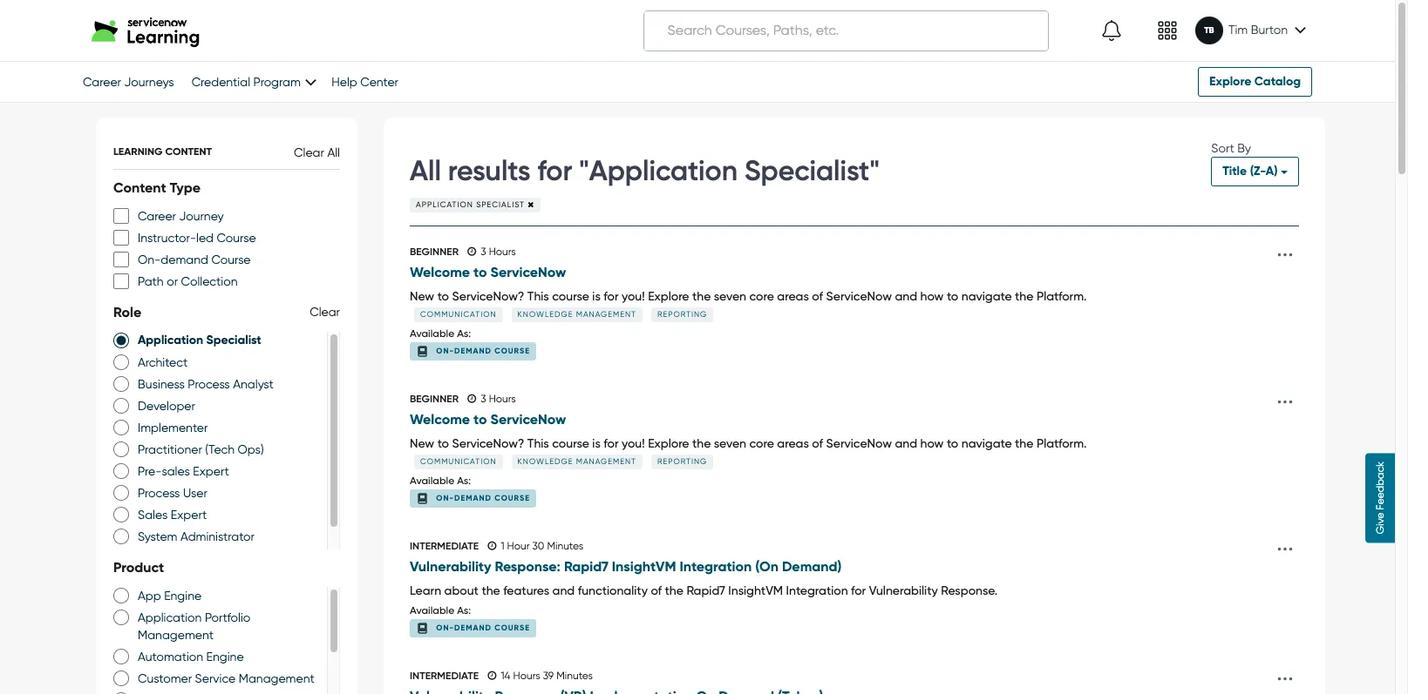 Task type: vqa. For each thing, say whether or not it's contained in the screenshot.
SEARCH COURSES, PATHS, ETC. TEXT BOX
yes



Task type: describe. For each thing, give the bounding box(es) containing it.
catalog
[[1255, 74, 1301, 89]]

credential program link
[[192, 75, 314, 89]]

2 you! from the top
[[622, 437, 645, 451]]

(z-
[[1250, 164, 1266, 179]]

0 horizontal spatial insightvm
[[612, 559, 676, 576]]

tim
[[1229, 23, 1248, 37]]

clear for clear all
[[294, 145, 324, 159]]

... button for welcome to servicenow
[[1271, 234, 1299, 268]]

1 vertical spatial integration
[[786, 584, 848, 598]]

a)
[[1266, 164, 1278, 179]]

clear for clear
[[310, 305, 340, 319]]

career journey
[[138, 209, 224, 223]]

seven for clock o image corresponding to welcome to servicenow
[[714, 437, 746, 451]]

user
[[183, 486, 207, 500]]

0 vertical spatial of
[[812, 289, 823, 303]]

2 welcome from the top
[[410, 412, 470, 428]]

"application
[[579, 154, 738, 187]]

1
[[501, 541, 505, 553]]

response.
[[941, 584, 998, 598]]

(on
[[755, 559, 779, 576]]

available as: for the welcome to servicenow link for clock o icon related to 3 hours
[[410, 328, 471, 340]]

39
[[543, 671, 554, 683]]

1 vertical spatial expert
[[171, 508, 207, 522]]

customer service management
[[138, 672, 315, 686]]

application portfolio management
[[138, 611, 251, 642]]

1 vertical spatial hours
[[489, 393, 516, 406]]

sales
[[138, 508, 168, 522]]

minutes for 14 hours 39 minutes
[[557, 671, 593, 683]]

1 welcome from the top
[[410, 264, 470, 281]]

burton
[[1251, 23, 1288, 37]]

practitioner (tech ops)
[[138, 443, 264, 457]]

2 communication from the top
[[420, 458, 497, 466]]

pre-sales expert
[[138, 464, 229, 478]]

credential program
[[192, 75, 301, 89]]

1 vertical spatial and
[[895, 437, 917, 451]]

analyst
[[233, 377, 274, 391]]

results
[[448, 154, 531, 187]]

course for clock o image corresponding to welcome to servicenow
[[552, 437, 589, 451]]

vulnerability response: rapid7 insightvm integration (on demand) learn about the features and functionality of the rapid7 insightvm integration for vulnerability response.
[[410, 559, 998, 598]]

specialist inside button
[[476, 200, 525, 209]]

by
[[1238, 141, 1251, 155]]

help
[[332, 75, 357, 89]]

1 horizontal spatial process
[[188, 377, 230, 391]]

content
[[113, 180, 166, 196]]

30
[[532, 541, 544, 553]]

portfolio
[[205, 611, 251, 625]]

about
[[444, 584, 479, 598]]

areas for clock o image corresponding to welcome to servicenow
[[777, 437, 809, 451]]

sort by
[[1211, 141, 1251, 155]]

automation engine
[[138, 650, 244, 664]]

explore catalog link
[[1198, 67, 1312, 97]]

1 vertical spatial process
[[138, 486, 180, 500]]

(tech
[[205, 443, 235, 457]]

system administrator
[[138, 530, 255, 544]]

14
[[501, 671, 511, 683]]

or
[[167, 275, 178, 288]]

2 vertical spatial hours
[[513, 671, 540, 683]]

3 for clock o icon related to 3 hours
[[481, 246, 486, 258]]

beginner for the welcome to servicenow link for clock o icon related to 3 hours
[[410, 246, 459, 258]]

... for clock o image corresponding to welcome to servicenow
[[1277, 381, 1294, 410]]

sort
[[1211, 141, 1235, 155]]

clear all button
[[294, 143, 340, 161]]

instructor-led course
[[138, 231, 256, 245]]

... button for 14 hours 39 minutes
[[1271, 658, 1299, 692]]

features
[[503, 584, 549, 598]]

2 how from the top
[[920, 437, 944, 451]]

content
[[165, 146, 212, 158]]

explore for the welcome to servicenow link for clock o icon related to 3 hours
[[648, 289, 689, 303]]

career for career journeys
[[83, 75, 121, 89]]

all inside search results region
[[410, 154, 441, 187]]

0 vertical spatial and
[[895, 289, 917, 303]]

2 3 hours from the top
[[481, 393, 516, 406]]

Search Courses, Paths, etc. text field
[[645, 11, 1048, 50]]

program
[[253, 75, 301, 89]]

and inside the vulnerability response: rapid7 insightvm integration (on demand) learn about the features and functionality of the rapid7 insightvm integration for vulnerability response.
[[552, 584, 575, 598]]

journey
[[179, 209, 224, 223]]

center
[[360, 75, 399, 89]]

0 vertical spatial rapid7
[[564, 559, 608, 576]]

business
[[138, 377, 185, 391]]

... for clock o icon related to 3 hours
[[1277, 234, 1294, 263]]

vulnerability response: rapid7 insightvm integration (on demand) link
[[410, 559, 1271, 576]]

available for clock o image corresponding to welcome to servicenow
[[410, 475, 454, 488]]

0 vertical spatial explore
[[1210, 74, 1252, 89]]

0 vertical spatial hours
[[489, 246, 516, 258]]

sales
[[162, 464, 190, 478]]

functionality
[[578, 584, 648, 598]]

1 vertical spatial application
[[138, 333, 203, 348]]

administrator
[[180, 530, 255, 544]]

0 horizontal spatial integration
[[680, 559, 752, 576]]

learning
[[113, 146, 163, 158]]

0 vertical spatial vulnerability
[[410, 559, 491, 576]]

automation
[[138, 650, 203, 664]]

hour
[[507, 541, 530, 553]]

all results for "application specialist"
[[410, 154, 880, 187]]

career journeys
[[83, 75, 174, 89]]

welcome to servicenow link for clock o image corresponding to welcome to servicenow
[[410, 412, 1271, 428]]

portal logo image
[[92, 14, 208, 47]]

1 how from the top
[[920, 289, 944, 303]]

app engine
[[138, 589, 202, 603]]

1 horizontal spatial insightvm
[[728, 584, 783, 598]]

customer
[[138, 672, 192, 686]]

product
[[113, 560, 164, 576]]

ops)
[[238, 443, 264, 457]]

business process analyst
[[138, 377, 274, 391]]

intermediate for 1 hour 30 minutes
[[410, 541, 479, 553]]

core for clock o image corresponding to welcome to servicenow
[[749, 437, 774, 451]]

credential
[[192, 75, 250, 89]]

tim burton
[[1229, 23, 1288, 37]]

1 communication from the top
[[420, 310, 497, 319]]

practitioner
[[138, 443, 202, 457]]

minutes for 1 hour 30 minutes
[[547, 541, 584, 553]]

clear button
[[310, 303, 340, 323]]

process user
[[138, 486, 207, 500]]

type
[[170, 180, 201, 196]]

response:
[[495, 559, 561, 576]]

collection
[[181, 275, 238, 288]]

pre-
[[138, 464, 162, 478]]

title (z-a) button
[[1211, 157, 1299, 187]]



Task type: locate. For each thing, give the bounding box(es) containing it.
1 as: from the top
[[457, 328, 471, 340]]

header menu menu bar
[[1052, 3, 1312, 58]]

1 horizontal spatial rapid7
[[687, 584, 725, 598]]

insightvm up functionality
[[612, 559, 676, 576]]

0 vertical spatial 3 hours
[[481, 246, 516, 258]]

1 available as: from the top
[[410, 328, 471, 340]]

2 areas from the top
[[777, 437, 809, 451]]

application inside button
[[416, 200, 473, 209]]

help center
[[332, 75, 399, 89]]

0 vertical spatial welcome to servicenow link
[[410, 264, 1271, 281]]

insightvm down (on
[[728, 584, 783, 598]]

2 beginner from the top
[[410, 393, 459, 406]]

new
[[410, 289, 434, 303], [410, 437, 434, 451]]

0 horizontal spatial all
[[327, 145, 340, 159]]

engine up customer service management
[[206, 650, 244, 664]]

1 3 hours from the top
[[481, 246, 516, 258]]

1 new from the top
[[410, 289, 434, 303]]

0 vertical spatial engine
[[164, 589, 202, 603]]

2 knowledge from the top
[[518, 458, 573, 466]]

process up the sales
[[138, 486, 180, 500]]

1 vertical spatial how
[[920, 437, 944, 451]]

0 horizontal spatial process
[[138, 486, 180, 500]]

0 vertical spatial communication
[[420, 310, 497, 319]]

1 vertical spatial rapid7
[[687, 584, 725, 598]]

2 ... button from the top
[[1271, 529, 1299, 563]]

reporting for clock o icon related to 3 hours
[[657, 310, 707, 319]]

2 course from the top
[[552, 437, 589, 451]]

2 ... button from the top
[[1271, 658, 1299, 692]]

course
[[217, 231, 256, 245], [211, 253, 251, 267], [495, 346, 530, 356], [495, 494, 530, 503], [495, 623, 530, 633]]

3 available as: from the top
[[410, 605, 471, 617]]

for
[[538, 154, 572, 187], [604, 289, 619, 303], [604, 437, 619, 451], [851, 584, 866, 598]]

2 welcome to servicenow new to servicenow? this course is for you! explore the seven core areas of servicenow and how to navigate the platform. communication knowledge management reporting from the top
[[410, 412, 1087, 466]]

tb
[[1204, 25, 1214, 36]]

1 vertical spatial beginner
[[410, 393, 459, 406]]

minutes right 39
[[557, 671, 593, 683]]

explore catalog
[[1210, 74, 1301, 89]]

servicenow? for clock o icon related to 3 hours
[[452, 289, 524, 303]]

1 you! from the top
[[622, 289, 645, 303]]

1 available from the top
[[410, 328, 454, 340]]

1 image image from the left
[[1101, 20, 1122, 41]]

communication
[[420, 310, 497, 319], [420, 458, 497, 466]]

you!
[[622, 289, 645, 303], [622, 437, 645, 451]]

1 vertical spatial communication
[[420, 458, 497, 466]]

clock o image for vulnerability response: rapid7 insightvm integration (on demand)
[[488, 542, 497, 552]]

course for clock o icon related to 3 hours
[[552, 289, 589, 303]]

1 horizontal spatial all
[[410, 154, 441, 187]]

as: for the welcome to servicenow link associated with clock o image corresponding to welcome to servicenow
[[457, 475, 471, 488]]

all up application specialist button
[[410, 154, 441, 187]]

0 vertical spatial seven
[[714, 289, 746, 303]]

0 vertical spatial clock o image
[[467, 247, 476, 257]]

career for career journey
[[138, 209, 176, 223]]

this
[[527, 289, 549, 303], [527, 437, 549, 451]]

0 vertical spatial as:
[[457, 328, 471, 340]]

0 vertical spatial ... button
[[1271, 381, 1299, 415]]

on-
[[138, 253, 161, 267], [436, 346, 454, 356], [436, 494, 454, 503], [436, 623, 454, 633]]

content type
[[113, 180, 201, 196]]

application up 'architect'
[[138, 333, 203, 348]]

specialist left times "icon"
[[476, 200, 525, 209]]

0 vertical spatial this
[[527, 289, 549, 303]]

engine for app engine
[[164, 589, 202, 603]]

core for clock o icon related to 3 hours
[[749, 289, 774, 303]]

None checkbox
[[113, 207, 129, 225], [113, 229, 129, 247], [113, 251, 129, 268], [113, 273, 129, 290], [113, 207, 129, 225], [113, 229, 129, 247], [113, 251, 129, 268], [113, 273, 129, 290]]

to
[[474, 264, 487, 281], [437, 289, 449, 303], [947, 289, 959, 303], [474, 412, 487, 428], [437, 437, 449, 451], [947, 437, 959, 451]]

1 vertical spatial career
[[138, 209, 176, 223]]

servicenow?
[[452, 289, 524, 303], [452, 437, 524, 451]]

2 navigate from the top
[[962, 437, 1012, 451]]

0 vertical spatial is
[[592, 289, 601, 303]]

application
[[416, 200, 473, 209], [138, 333, 203, 348], [138, 611, 202, 625]]

... button for vulnerability response: rapid7 insightvm integration (on demand)
[[1271, 529, 1299, 563]]

0 vertical spatial core
[[749, 289, 774, 303]]

servicenow
[[490, 264, 566, 281], [826, 289, 892, 303], [490, 412, 566, 428], [826, 437, 892, 451]]

2 welcome to servicenow link from the top
[[410, 412, 1271, 428]]

application down results
[[416, 200, 473, 209]]

1 vertical spatial is
[[592, 437, 601, 451]]

specialist up the analyst
[[206, 333, 261, 348]]

image image
[[1101, 20, 1122, 41], [1157, 20, 1178, 41]]

welcome to servicenow new to servicenow? this course is for you! explore the seven core areas of servicenow and how to navigate the platform. communication knowledge management reporting for clock o icon related to 3 hours
[[410, 264, 1087, 319]]

1 horizontal spatial application specialist
[[416, 200, 528, 209]]

servicenow? for clock o image corresponding to welcome to servicenow
[[452, 437, 524, 451]]

minutes right 30 at the bottom left of the page
[[547, 541, 584, 553]]

clock o image left 14 at the bottom left of the page
[[488, 672, 497, 682]]

of
[[812, 289, 823, 303], [812, 437, 823, 451], [651, 584, 662, 598]]

1 vertical spatial 3 hours
[[481, 393, 516, 406]]

specialist"
[[745, 154, 880, 187]]

1 horizontal spatial clock o image
[[488, 542, 497, 552]]

1 vertical spatial available as:
[[410, 475, 471, 488]]

clock o image for 3 hours
[[467, 247, 476, 257]]

app
[[138, 589, 161, 603]]

2 vertical spatial application
[[138, 611, 202, 625]]

list
[[384, 227, 1325, 695]]

0 vertical spatial welcome to servicenow new to servicenow? this course is for you! explore the seven core areas of servicenow and how to navigate the platform. communication knowledge management reporting
[[410, 264, 1087, 319]]

instructor-
[[138, 231, 196, 245]]

all
[[327, 145, 340, 159], [410, 154, 441, 187]]

4 ... from the top
[[1277, 658, 1294, 687]]

search results region
[[384, 118, 1325, 695]]

14 hours 39 minutes
[[501, 671, 593, 683]]

0 vertical spatial available as:
[[410, 328, 471, 340]]

application specialist down results
[[416, 200, 528, 209]]

engine for automation engine
[[206, 650, 244, 664]]

2 vertical spatial explore
[[648, 437, 689, 451]]

1 areas from the top
[[777, 289, 809, 303]]

intermediate for 14 hours 39 minutes
[[410, 671, 479, 683]]

career
[[83, 75, 121, 89], [138, 209, 176, 223]]

1 navigate from the top
[[962, 289, 1012, 303]]

developer
[[138, 399, 195, 413]]

1 beginner from the top
[[410, 246, 459, 258]]

architect
[[138, 355, 188, 369]]

2 as: from the top
[[457, 475, 471, 488]]

rapid7
[[564, 559, 608, 576], [687, 584, 725, 598]]

minutes
[[547, 541, 584, 553], [557, 671, 593, 683]]

sales expert
[[138, 508, 207, 522]]

and
[[895, 289, 917, 303], [895, 437, 917, 451], [552, 584, 575, 598]]

0 vertical spatial 3
[[481, 246, 486, 258]]

1 vertical spatial platform.
[[1037, 437, 1087, 451]]

0 horizontal spatial specialist
[[206, 333, 261, 348]]

2 available as: from the top
[[410, 475, 471, 488]]

1 horizontal spatial integration
[[786, 584, 848, 598]]

seven for clock o icon related to 3 hours
[[714, 289, 746, 303]]

title
[[1223, 164, 1247, 179]]

2 ... from the top
[[1277, 381, 1294, 410]]

1 vertical spatial course
[[552, 437, 589, 451]]

clock o image for welcome to servicenow
[[467, 394, 476, 405]]

welcome to servicenow link
[[410, 264, 1271, 281], [410, 412, 1271, 428]]

1 vertical spatial core
[[749, 437, 774, 451]]

service
[[195, 672, 236, 686]]

1 horizontal spatial engine
[[206, 650, 244, 664]]

navigate for the welcome to servicenow link for clock o icon related to 3 hours
[[962, 289, 1012, 303]]

title (z-a)
[[1223, 164, 1281, 179]]

1 is from the top
[[592, 289, 601, 303]]

1 vertical spatial reporting
[[657, 458, 707, 466]]

explore for the welcome to servicenow link associated with clock o image corresponding to welcome to servicenow
[[648, 437, 689, 451]]

1 welcome to servicenow link from the top
[[410, 264, 1271, 281]]

0 vertical spatial expert
[[193, 464, 229, 478]]

0 vertical spatial specialist
[[476, 200, 525, 209]]

0 vertical spatial knowledge
[[518, 310, 573, 319]]

platform.
[[1037, 289, 1087, 303], [1037, 437, 1087, 451]]

all down help on the top left of the page
[[327, 145, 340, 159]]

intermediate left 14 at the bottom left of the page
[[410, 671, 479, 683]]

new for the welcome to servicenow link for clock o icon related to 3 hours
[[410, 289, 434, 303]]

1 knowledge from the top
[[518, 310, 573, 319]]

1 vertical spatial as:
[[457, 475, 471, 488]]

1 vertical spatial welcome
[[410, 412, 470, 428]]

available as: for the welcome to servicenow link associated with clock o image corresponding to welcome to servicenow
[[410, 475, 471, 488]]

expert down (tech
[[193, 464, 229, 478]]

beginner for the welcome to servicenow link associated with clock o image corresponding to welcome to servicenow
[[410, 393, 459, 406]]

1 horizontal spatial vulnerability
[[869, 584, 938, 598]]

2 vertical spatial available as:
[[410, 605, 471, 617]]

None radio
[[113, 354, 129, 371], [113, 376, 129, 393], [113, 419, 129, 437], [113, 441, 129, 458], [113, 485, 129, 502], [113, 506, 129, 524], [113, 528, 129, 546], [113, 587, 129, 605], [113, 648, 129, 666], [113, 670, 129, 688], [113, 692, 129, 695], [113, 354, 129, 371], [113, 376, 129, 393], [113, 419, 129, 437], [113, 441, 129, 458], [113, 485, 129, 502], [113, 506, 129, 524], [113, 528, 129, 546], [113, 587, 129, 605], [113, 648, 129, 666], [113, 670, 129, 688], [113, 692, 129, 695]]

2 vertical spatial available
[[410, 605, 454, 617]]

engine
[[164, 589, 202, 603], [206, 650, 244, 664]]

1 vertical spatial seven
[[714, 437, 746, 451]]

1 vertical spatial you!
[[622, 437, 645, 451]]

1 vertical spatial clock o image
[[488, 542, 497, 552]]

times image
[[528, 200, 535, 208]]

1 vertical spatial explore
[[648, 289, 689, 303]]

integration
[[680, 559, 752, 576], [786, 584, 848, 598]]

available as:
[[410, 328, 471, 340], [410, 475, 471, 488], [410, 605, 471, 617]]

the
[[692, 289, 711, 303], [1015, 289, 1034, 303], [692, 437, 711, 451], [1015, 437, 1034, 451], [482, 584, 500, 598], [665, 584, 684, 598]]

expert down user at the bottom of page
[[171, 508, 207, 522]]

application specialist inside button
[[416, 200, 528, 209]]

0 vertical spatial how
[[920, 289, 944, 303]]

as: for the welcome to servicenow link for clock o icon related to 3 hours
[[457, 328, 471, 340]]

0 vertical spatial you!
[[622, 289, 645, 303]]

navigate for the welcome to servicenow link associated with clock o image corresponding to welcome to servicenow
[[962, 437, 1012, 451]]

1 this from the top
[[527, 289, 549, 303]]

1 vertical spatial clear
[[310, 305, 340, 319]]

clock o image for 14 hours 39 minutes
[[488, 672, 497, 682]]

expert
[[193, 464, 229, 478], [171, 508, 207, 522]]

1 vertical spatial of
[[812, 437, 823, 451]]

1 vertical spatial vulnerability
[[869, 584, 938, 598]]

0 vertical spatial application
[[416, 200, 473, 209]]

clock o image
[[467, 394, 476, 405], [488, 542, 497, 552]]

intermediate up about
[[410, 541, 479, 553]]

2 core from the top
[[749, 437, 774, 451]]

1 welcome to servicenow new to servicenow? this course is for you! explore the seven core areas of servicenow and how to navigate the platform. communication knowledge management reporting from the top
[[410, 264, 1087, 319]]

2 image image from the left
[[1157, 20, 1178, 41]]

1 horizontal spatial career
[[138, 209, 176, 223]]

1 hour 30 minutes
[[501, 541, 584, 553]]

1 course from the top
[[552, 289, 589, 303]]

clear all
[[294, 145, 340, 159]]

1 ... button from the top
[[1271, 234, 1299, 268]]

list containing ...
[[384, 227, 1325, 695]]

clear inside button
[[294, 145, 324, 159]]

0 horizontal spatial career
[[83, 75, 121, 89]]

1 vertical spatial new
[[410, 437, 434, 451]]

integration left (on
[[680, 559, 752, 576]]

0 horizontal spatial clock o image
[[467, 247, 476, 257]]

1 vertical spatial application specialist
[[138, 333, 261, 348]]

3 as: from the top
[[457, 605, 471, 617]]

demand)
[[782, 559, 842, 576]]

None radio
[[113, 332, 129, 349], [113, 397, 129, 415], [113, 463, 129, 480], [113, 609, 129, 627], [113, 332, 129, 349], [113, 397, 129, 415], [113, 463, 129, 480], [113, 609, 129, 627]]

of inside the vulnerability response: rapid7 insightvm integration (on demand) learn about the features and functionality of the rapid7 insightvm integration for vulnerability response.
[[651, 584, 662, 598]]

0 horizontal spatial image image
[[1101, 20, 1122, 41]]

2 reporting from the top
[[657, 458, 707, 466]]

welcome to servicenow link for clock o icon related to 3 hours
[[410, 264, 1271, 281]]

1 horizontal spatial clock o image
[[488, 672, 497, 682]]

2 vertical spatial as:
[[457, 605, 471, 617]]

available for clock o icon related to 3 hours
[[410, 328, 454, 340]]

0 vertical spatial welcome
[[410, 264, 470, 281]]

welcome to servicenow new to servicenow? this course is for you! explore the seven core areas of servicenow and how to navigate the platform. communication knowledge management reporting
[[410, 264, 1087, 319], [410, 412, 1087, 466]]

0 horizontal spatial clock o image
[[467, 394, 476, 405]]

1 horizontal spatial image image
[[1157, 20, 1178, 41]]

0 vertical spatial ... button
[[1271, 234, 1299, 268]]

0 vertical spatial servicenow?
[[452, 289, 524, 303]]

2 this from the top
[[527, 437, 549, 451]]

1 vertical spatial servicenow?
[[452, 437, 524, 451]]

2 3 from the top
[[481, 393, 486, 406]]

1 intermediate from the top
[[410, 541, 479, 553]]

0 vertical spatial clear
[[294, 145, 324, 159]]

clear
[[294, 145, 324, 159], [310, 305, 340, 319]]

clock o image
[[467, 247, 476, 257], [488, 672, 497, 682]]

1 ... button from the top
[[1271, 381, 1299, 415]]

reporting for clock o image corresponding to welcome to servicenow
[[657, 458, 707, 466]]

... for clock o icon associated with 14 hours 39 minutes
[[1277, 658, 1294, 687]]

path
[[138, 275, 164, 288]]

specialist
[[476, 200, 525, 209], [206, 333, 261, 348]]

welcome to servicenow new to servicenow? this course is for you! explore the seven core areas of servicenow and how to navigate the platform. communication knowledge management reporting for clock o image corresponding to welcome to servicenow
[[410, 412, 1087, 466]]

1 vertical spatial clock o image
[[488, 672, 497, 682]]

2 intermediate from the top
[[410, 671, 479, 683]]

2 vertical spatial and
[[552, 584, 575, 598]]

0 vertical spatial course
[[552, 289, 589, 303]]

as:
[[457, 328, 471, 340], [457, 475, 471, 488], [457, 605, 471, 617]]

1 vertical spatial intermediate
[[410, 671, 479, 683]]

2 is from the top
[[592, 437, 601, 451]]

1 core from the top
[[749, 289, 774, 303]]

learn
[[410, 584, 441, 598]]

3 available from the top
[[410, 605, 454, 617]]

... for clock o image associated with vulnerability response: rapid7 insightvm integration (on demand)
[[1277, 529, 1294, 557]]

new for the welcome to servicenow link associated with clock o image corresponding to welcome to servicenow
[[410, 437, 434, 451]]

0 vertical spatial available
[[410, 328, 454, 340]]

clock o image down application specialist button
[[467, 247, 476, 257]]

1 vertical spatial engine
[[206, 650, 244, 664]]

help center link
[[332, 75, 399, 89]]

areas for clock o icon related to 3 hours
[[777, 289, 809, 303]]

career up instructor-
[[138, 209, 176, 223]]

process left the analyst
[[188, 377, 230, 391]]

2 platform. from the top
[[1037, 437, 1087, 451]]

system
[[138, 530, 177, 544]]

3
[[481, 246, 486, 258], [481, 393, 486, 406]]

2 new from the top
[[410, 437, 434, 451]]

vulnerability left response.
[[869, 584, 938, 598]]

on-demand course
[[138, 253, 251, 267], [436, 346, 530, 356], [436, 494, 530, 503], [436, 623, 530, 633]]

application down app engine
[[138, 611, 202, 625]]

0 vertical spatial insightvm
[[612, 559, 676, 576]]

0 vertical spatial process
[[188, 377, 230, 391]]

application specialist up 'architect'
[[138, 333, 261, 348]]

learning content
[[113, 146, 212, 158]]

1 vertical spatial knowledge
[[518, 458, 573, 466]]

integration down demand)
[[786, 584, 848, 598]]

0 vertical spatial application specialist
[[416, 200, 528, 209]]

0 horizontal spatial vulnerability
[[410, 559, 491, 576]]

role
[[113, 304, 141, 321]]

3 for clock o image corresponding to welcome to servicenow
[[481, 393, 486, 406]]

career left journeys on the left of the page
[[83, 75, 121, 89]]

career journeys link
[[83, 75, 174, 89]]

vulnerability up about
[[410, 559, 491, 576]]

0 vertical spatial areas
[[777, 289, 809, 303]]

management inside application portfolio management
[[138, 628, 214, 642]]

engine up application portfolio management
[[164, 589, 202, 603]]

1 horizontal spatial specialist
[[476, 200, 525, 209]]

implementer
[[138, 421, 208, 435]]

... button for 3 hours
[[1271, 381, 1299, 415]]

0 horizontal spatial application specialist
[[138, 333, 261, 348]]

application inside application portfolio management
[[138, 611, 202, 625]]

1 reporting from the top
[[657, 310, 707, 319]]

journeys
[[124, 75, 174, 89]]

0 horizontal spatial engine
[[164, 589, 202, 603]]

3 ... from the top
[[1277, 529, 1294, 557]]

1 vertical spatial insightvm
[[728, 584, 783, 598]]

1 ... from the top
[[1277, 234, 1294, 263]]

2 seven from the top
[[714, 437, 746, 451]]

for inside the vulnerability response: rapid7 insightvm integration (on demand) learn about the features and functionality of the rapid7 insightvm integration for vulnerability response.
[[851, 584, 866, 598]]

led
[[196, 231, 214, 245]]

2 servicenow? from the top
[[452, 437, 524, 451]]

how
[[920, 289, 944, 303], [920, 437, 944, 451]]

1 3 from the top
[[481, 246, 486, 258]]

application specialist button
[[410, 198, 541, 213]]

1 vertical spatial ... button
[[1271, 658, 1299, 692]]

1 servicenow? from the top
[[452, 289, 524, 303]]

1 vertical spatial welcome to servicenow new to servicenow? this course is for you! explore the seven core areas of servicenow and how to navigate the platform. communication knowledge management reporting
[[410, 412, 1087, 466]]

2 available from the top
[[410, 475, 454, 488]]

1 platform. from the top
[[1037, 289, 1087, 303]]

path or collection
[[138, 275, 238, 288]]

application specialist
[[416, 200, 528, 209], [138, 333, 261, 348]]

1 seven from the top
[[714, 289, 746, 303]]

1 vertical spatial specialist
[[206, 333, 261, 348]]

1 vertical spatial this
[[527, 437, 549, 451]]

all inside clear all button
[[327, 145, 340, 159]]

2 vertical spatial of
[[651, 584, 662, 598]]



